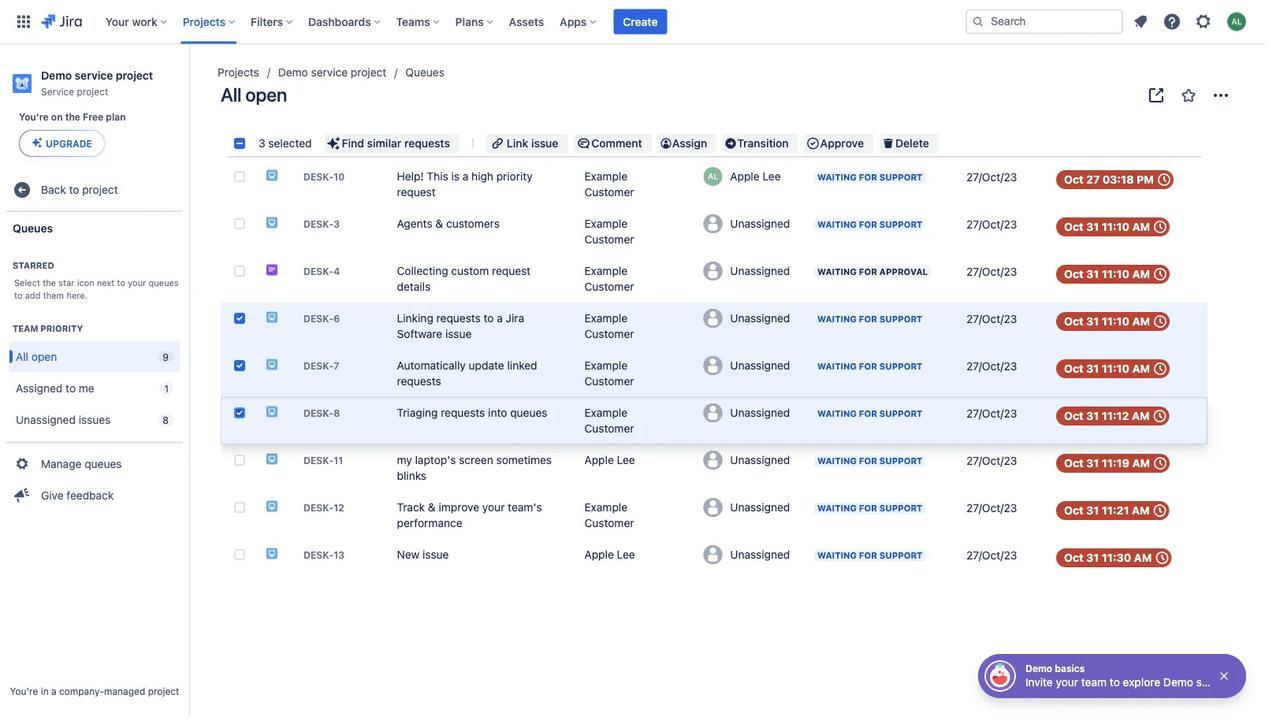 Task type: locate. For each thing, give the bounding box(es) containing it.
apps
[[560, 15, 587, 28]]

1 horizontal spatial your
[[482, 501, 505, 514]]

oct 31 11:10 am for a
[[1064, 315, 1150, 328]]

2 vertical spatial lee
[[617, 548, 635, 561]]

notifications image
[[1131, 12, 1150, 31]]

7 oct from the top
[[1064, 457, 1084, 470]]

star image
[[1179, 86, 1198, 105]]

apple lee inside apple lee button
[[730, 170, 781, 183]]

4 11:10 from the top
[[1102, 362, 1130, 375]]

your profile and settings image
[[1228, 12, 1246, 31]]

teams button
[[392, 9, 446, 34]]

customer for agents & customers
[[585, 233, 634, 246]]

queues right the next
[[149, 278, 179, 288]]

to right team
[[1110, 676, 1120, 689]]

7 31 from the top
[[1087, 504, 1099, 517]]

is
[[451, 170, 460, 183]]

back
[[41, 183, 66, 197]]

customer
[[585, 186, 634, 199], [585, 233, 634, 246], [585, 280, 634, 293], [585, 328, 634, 341], [585, 375, 634, 388], [585, 422, 634, 435], [585, 517, 634, 530]]

oct for request
[[1064, 268, 1084, 281]]

2 an it problem or question. image from the top
[[266, 358, 278, 371]]

7 desk from the top
[[304, 455, 329, 466]]

1 vertical spatial your
[[482, 501, 505, 514]]

0 horizontal spatial queues
[[13, 221, 53, 234]]

- for new
[[329, 550, 334, 561]]

open down projects link
[[245, 84, 287, 106]]

0 vertical spatial 3
[[259, 137, 265, 150]]

3 example customer from the top
[[585, 265, 634, 293]]

1 vertical spatial lee
[[617, 454, 635, 467]]

an it problem or question. image up a requests that may require approval. image
[[266, 216, 278, 229]]

5 - from the top
[[329, 360, 334, 371]]

1 horizontal spatial request
[[492, 265, 531, 278]]

4 oct from the top
[[1064, 315, 1084, 328]]

2 vertical spatial apple lee
[[585, 548, 635, 561]]

3 31 from the top
[[1087, 315, 1099, 328]]

6 unassigned button from the top
[[699, 448, 813, 473]]

project
[[351, 66, 387, 79], [116, 69, 153, 82], [77, 86, 108, 97], [82, 183, 118, 197], [148, 686, 179, 697]]

managed
[[104, 686, 145, 697]]

2 vertical spatial your
[[1056, 676, 1079, 689]]

31 for queues
[[1087, 410, 1099, 423]]

0 vertical spatial a
[[463, 170, 469, 183]]

& right "agents"
[[436, 217, 443, 230]]

1 vertical spatial all
[[16, 350, 28, 363]]

1 vertical spatial queues
[[13, 221, 53, 234]]

1 horizontal spatial the
[[65, 112, 80, 123]]

11
[[334, 455, 343, 466]]

11:10 for a
[[1102, 315, 1130, 328]]

1
[[164, 383, 169, 394]]

issue right "software"
[[445, 328, 472, 341]]

3 - from the top
[[329, 266, 334, 277]]

banner
[[0, 0, 1265, 44]]

blinks
[[397, 469, 427, 483]]

4 27/oct/23 from the top
[[967, 313, 1017, 326]]

issue right link
[[531, 137, 558, 150]]

1 customer from the top
[[585, 186, 634, 199]]

1 vertical spatial projects
[[218, 66, 259, 79]]

details
[[397, 280, 431, 293]]

an it problem or question. image left desk - 11 on the bottom of the page
[[266, 453, 278, 466]]

0 horizontal spatial a
[[51, 686, 56, 697]]

0 vertical spatial all
[[221, 84, 241, 106]]

0 horizontal spatial service
[[75, 69, 113, 82]]

unassigned for triaging requests into queues
[[730, 407, 790, 420]]

an it problem or question. image left desk - 8
[[266, 406, 278, 418]]

filters
[[251, 15, 283, 28]]

an it problem or question. image
[[266, 216, 278, 229], [266, 358, 278, 371], [266, 406, 278, 418], [266, 500, 278, 513]]

1 oct 31 11:10 am from the top
[[1064, 220, 1150, 233]]

example customer for automatically update linked requests
[[585, 359, 634, 388]]

priority
[[40, 323, 83, 334]]

1 vertical spatial apple lee
[[585, 454, 635, 467]]

an it problem or question. image
[[266, 169, 278, 182], [266, 311, 278, 324], [266, 453, 278, 466], [266, 548, 278, 560]]

help image
[[1163, 12, 1182, 31]]

team's
[[508, 501, 542, 514]]

9 oct from the top
[[1064, 551, 1084, 564]]

0 horizontal spatial all
[[16, 350, 28, 363]]

8 oct from the top
[[1064, 504, 1084, 517]]

- up 7
[[329, 313, 334, 324]]

4 oct 31 11:10 am from the top
[[1064, 362, 1150, 375]]

0 vertical spatial issue
[[531, 137, 558, 150]]

oct for improve
[[1064, 504, 1084, 517]]

comment
[[592, 137, 642, 150]]

1 horizontal spatial queues
[[406, 66, 445, 79]]

project right back
[[82, 183, 118, 197]]

am for requests
[[1133, 362, 1150, 375]]

comment button
[[574, 134, 652, 153]]

2 11:10 from the top
[[1102, 268, 1130, 281]]

1 vertical spatial issue
[[445, 328, 472, 341]]

1 desk from the top
[[304, 171, 329, 182]]

- up "4"
[[329, 218, 334, 229]]

31 for your
[[1087, 504, 1099, 517]]

9 - from the top
[[329, 550, 334, 561]]

improve
[[439, 501, 479, 514]]

desk - 10
[[304, 171, 345, 182]]

unassigned button for sometimes
[[699, 448, 813, 473]]

2 - from the top
[[329, 218, 334, 229]]

the
[[65, 112, 80, 123], [43, 278, 56, 288]]

- for track
[[329, 502, 334, 513]]

- for help!
[[329, 171, 334, 182]]

collecting custom request details
[[397, 265, 531, 293]]

3 oct from the top
[[1064, 268, 1084, 281]]

7 example from the top
[[585, 501, 628, 514]]

1 vertical spatial a
[[497, 312, 503, 325]]

7 - from the top
[[329, 455, 334, 466]]

0 vertical spatial request
[[397, 186, 436, 199]]

0 vertical spatial apple
[[730, 170, 760, 183]]

apple for new issue
[[585, 548, 614, 561]]

customer for track & improve your team's performance
[[585, 517, 634, 530]]

settings image
[[1194, 12, 1213, 31]]

unassigned button for queues
[[699, 401, 813, 426]]

your left team's
[[482, 501, 505, 514]]

4 an it problem or question. image from the top
[[266, 500, 278, 513]]

you're for you're in a company-managed project
[[10, 686, 38, 697]]

2 31 from the top
[[1087, 268, 1099, 281]]

27/oct/23 for into
[[967, 407, 1017, 420]]

service up free
[[75, 69, 113, 82]]

6 oct from the top
[[1064, 410, 1084, 423]]

6 - from the top
[[329, 408, 334, 419]]

0 vertical spatial your
[[128, 278, 146, 288]]

2 customer from the top
[[585, 233, 634, 246]]

you're on the free plan
[[19, 112, 126, 123]]

4 customer from the top
[[585, 328, 634, 341]]

1 an it problem or question. image from the top
[[266, 169, 278, 182]]

27/oct/23 for improve
[[967, 502, 1017, 515]]

give
[[41, 489, 64, 502]]

your for demo basics invite your team to explore demo service projec
[[1056, 676, 1079, 689]]

example customer for agents & customers
[[585, 217, 634, 246]]

high
[[472, 170, 494, 183]]

6 example customer from the top
[[585, 406, 634, 435]]

3 an it problem or question. image from the top
[[266, 453, 278, 466]]

triaging requests into queues
[[397, 406, 548, 419]]

an it problem or question. image down a requests that may require approval. image
[[266, 311, 278, 324]]

2 oct from the top
[[1064, 220, 1084, 233]]

2 vertical spatial issue
[[423, 548, 449, 561]]

7 example customer from the top
[[585, 501, 634, 530]]

0 vertical spatial the
[[65, 112, 80, 123]]

the right on
[[65, 112, 80, 123]]

3 up "4"
[[334, 218, 340, 229]]

- down desk - 12
[[329, 550, 334, 561]]

desk left "4"
[[304, 266, 329, 277]]

1 vertical spatial apple
[[585, 454, 614, 467]]

demo right explore
[[1164, 676, 1194, 689]]

you're in a company-managed project
[[10, 686, 179, 697]]

am for queues
[[1132, 410, 1150, 423]]

a for jira
[[497, 312, 503, 325]]

into
[[488, 406, 507, 419]]

7
[[334, 360, 339, 371]]

desk left 13
[[304, 550, 329, 561]]

2 horizontal spatial a
[[497, 312, 503, 325]]

- down 7
[[329, 408, 334, 419]]

find
[[342, 137, 364, 150]]

& inside track & improve your team's performance
[[428, 501, 436, 514]]

group containing manage queues
[[6, 442, 183, 516]]

issue inside linking requests to a jira software issue
[[445, 328, 472, 341]]

3 oct 31 11:10 am from the top
[[1064, 315, 1150, 328]]

open down team priority
[[31, 350, 57, 363]]

projects inside popup button
[[183, 15, 226, 28]]

oct for screen
[[1064, 457, 1084, 470]]

0 horizontal spatial your
[[128, 278, 146, 288]]

an it problem or question. image down the 3 selected
[[266, 169, 278, 182]]

a inside linking requests to a jira software issue
[[497, 312, 503, 325]]

queues
[[406, 66, 445, 79], [13, 221, 53, 234]]

8 desk from the top
[[304, 502, 329, 513]]

approve button
[[805, 134, 874, 153]]

example customer for triaging requests into queues
[[585, 406, 634, 435]]

demo service project link
[[278, 63, 387, 82]]

lee for new issue
[[617, 548, 635, 561]]

the inside starred select the star icon next to your queues to add them here.
[[43, 278, 56, 288]]

0 horizontal spatial 8
[[163, 415, 169, 426]]

7 unassigned button from the top
[[699, 495, 813, 520]]

6 31 from the top
[[1087, 457, 1099, 470]]

you're
[[19, 112, 49, 123], [10, 686, 38, 697]]

1 vertical spatial open
[[31, 350, 57, 363]]

desk left 11
[[304, 455, 329, 466]]

0 vertical spatial queues
[[149, 278, 179, 288]]

to right back
[[69, 183, 79, 197]]

software
[[397, 328, 442, 341]]

jira image
[[41, 12, 82, 31], [41, 12, 82, 31]]

service inside demo service project service project
[[75, 69, 113, 82]]

team priority group
[[6, 306, 183, 442]]

oct 31 11:21 am
[[1064, 504, 1150, 517]]

your inside demo basics invite your team to explore demo service projec
[[1056, 676, 1079, 689]]

2 example from the top
[[585, 217, 628, 230]]

0 horizontal spatial request
[[397, 186, 436, 199]]

2 example customer from the top
[[585, 217, 634, 246]]

all down projects link
[[221, 84, 241, 106]]

track
[[397, 501, 425, 514]]

3 example from the top
[[585, 265, 628, 278]]

am for a
[[1133, 315, 1150, 328]]

4 example from the top
[[585, 312, 628, 325]]

project right the "managed"
[[148, 686, 179, 697]]

4 example customer from the top
[[585, 312, 634, 341]]

0 horizontal spatial queues
[[85, 457, 122, 470]]

projects right the sidebar navigation image in the left top of the page
[[218, 66, 259, 79]]

3 11:10 from the top
[[1102, 315, 1130, 328]]

your inside track & improve your team's performance
[[482, 501, 505, 514]]

5 unassigned button from the top
[[699, 401, 813, 426]]

demo up 'invite'
[[1026, 663, 1053, 674]]

3 customer from the top
[[585, 280, 634, 293]]

1 vertical spatial all open
[[16, 350, 57, 363]]

2 horizontal spatial your
[[1056, 676, 1079, 689]]

unassigned for collecting custom request details
[[730, 265, 790, 278]]

2 unassigned button from the top
[[699, 259, 813, 284]]

1 oct from the top
[[1064, 173, 1084, 186]]

1 example from the top
[[585, 170, 628, 183]]

issue right new
[[423, 548, 449, 561]]

8 down 1
[[163, 415, 169, 426]]

5 27/oct/23 from the top
[[967, 360, 1017, 373]]

- up 6
[[329, 266, 334, 277]]

11:12
[[1102, 410, 1129, 423]]

a right "in"
[[51, 686, 56, 697]]

request down help!
[[397, 186, 436, 199]]

all open
[[221, 84, 287, 106], [16, 350, 57, 363]]

your work
[[105, 15, 157, 28]]

5 desk from the top
[[304, 360, 329, 371]]

queues up starred
[[13, 221, 53, 234]]

1 horizontal spatial open
[[245, 84, 287, 106]]

0 vertical spatial &
[[436, 217, 443, 230]]

1 an it problem or question. image from the top
[[266, 216, 278, 229]]

&
[[436, 217, 443, 230], [428, 501, 436, 514]]

1 vertical spatial request
[[492, 265, 531, 278]]

automatically
[[397, 359, 466, 372]]

2 oct 31 11:10 am from the top
[[1064, 268, 1150, 281]]

requests down collecting custom request details
[[436, 312, 481, 325]]

request right custom
[[492, 265, 531, 278]]

oct for into
[[1064, 410, 1084, 423]]

desk left 6
[[304, 313, 329, 324]]

3 an it problem or question. image from the top
[[266, 406, 278, 418]]

8 down 7
[[334, 408, 340, 419]]

queues inside starred select the star icon next to your queues to add them here.
[[149, 278, 179, 288]]

desk - 3
[[304, 218, 340, 229]]

- for my
[[329, 455, 334, 466]]

2 vertical spatial queues
[[85, 457, 122, 470]]

request inside help! this is a high priority request
[[397, 186, 436, 199]]

desk - 11
[[304, 455, 343, 466]]

lee inside apple lee button
[[763, 170, 781, 183]]

8 27/oct/23 from the top
[[967, 502, 1017, 515]]

1 horizontal spatial queues
[[149, 278, 179, 288]]

1 11:10 from the top
[[1102, 220, 1130, 233]]

you're for you're on the free plan
[[19, 112, 49, 123]]

- down 11
[[329, 502, 334, 513]]

projects
[[183, 15, 226, 28], [218, 66, 259, 79]]

to left me
[[66, 382, 76, 395]]

projects button
[[178, 9, 241, 34]]

- for linking
[[329, 313, 334, 324]]

demo inside demo service project service project
[[41, 69, 72, 82]]

the for select
[[43, 278, 56, 288]]

queues up give feedback button
[[85, 457, 122, 470]]

desk left 12
[[304, 502, 329, 513]]

desk left 7
[[304, 360, 329, 371]]

0 horizontal spatial open
[[31, 350, 57, 363]]

3 desk from the top
[[304, 266, 329, 277]]

0 horizontal spatial 3
[[259, 137, 265, 150]]

1 horizontal spatial a
[[463, 170, 469, 183]]

desk - 4
[[304, 266, 340, 277]]

lee
[[763, 170, 781, 183], [617, 454, 635, 467], [617, 548, 635, 561]]

projects up the sidebar navigation image in the left top of the page
[[183, 15, 226, 28]]

9 desk from the top
[[304, 550, 329, 561]]

oct for is
[[1064, 173, 1084, 186]]

customer for linking requests to a jira software issue
[[585, 328, 634, 341]]

all down team
[[16, 350, 28, 363]]

3 left selected
[[259, 137, 265, 150]]

3 unassigned button from the top
[[699, 306, 813, 331]]

0 horizontal spatial all open
[[16, 350, 57, 363]]

requests
[[404, 137, 450, 150], [436, 312, 481, 325], [397, 375, 441, 388], [441, 406, 485, 419]]

6 27/oct/23 from the top
[[967, 407, 1017, 420]]

11:10 for details
[[1102, 268, 1130, 281]]

manage
[[41, 457, 82, 470]]

1 - from the top
[[329, 171, 334, 182]]

screen
[[459, 454, 493, 467]]

& up performance
[[428, 501, 436, 514]]

an it problem or question. image for triaging requests into queues
[[266, 406, 278, 418]]

- for triaging
[[329, 408, 334, 419]]

oct for linked
[[1064, 362, 1084, 375]]

4 an it problem or question. image from the top
[[266, 548, 278, 560]]

project for demo service project
[[351, 66, 387, 79]]

service down dashboards
[[311, 66, 348, 79]]

desk for collecting
[[304, 266, 329, 277]]

all open down projects link
[[221, 84, 287, 106]]

2 desk from the top
[[304, 218, 329, 229]]

to inside team priority group
[[66, 382, 76, 395]]

unassigned button for a
[[699, 306, 813, 331]]

5 31 from the top
[[1087, 410, 1099, 423]]

2 horizontal spatial queues
[[510, 406, 548, 419]]

to left jira
[[484, 312, 494, 325]]

27/oct/23 for screen
[[967, 455, 1017, 468]]

5 oct from the top
[[1064, 362, 1084, 375]]

service left projec
[[1197, 676, 1233, 689]]

1 vertical spatial you're
[[10, 686, 38, 697]]

you're left on
[[19, 112, 49, 123]]

assets link
[[504, 9, 549, 34]]

2 27/oct/23 from the top
[[967, 218, 1017, 231]]

am
[[1133, 220, 1150, 233], [1133, 268, 1150, 281], [1133, 315, 1150, 328], [1133, 362, 1150, 375], [1132, 410, 1150, 423], [1133, 457, 1150, 470], [1132, 504, 1150, 517], [1134, 551, 1152, 564]]

queues down teams popup button
[[406, 66, 445, 79]]

requests up this
[[404, 137, 450, 150]]

6 desk from the top
[[304, 408, 329, 419]]

8
[[334, 408, 340, 419], [163, 415, 169, 426]]

5 example customer from the top
[[585, 359, 634, 388]]

a inside help! this is a high priority request
[[463, 170, 469, 183]]

1 vertical spatial queues
[[510, 406, 548, 419]]

7 customer from the top
[[585, 517, 634, 530]]

projects link
[[218, 63, 259, 82]]

- down find similar requests icon
[[329, 171, 334, 182]]

custom
[[451, 265, 489, 278]]

am for sometimes
[[1133, 457, 1150, 470]]

4 31 from the top
[[1087, 362, 1099, 375]]

1 vertical spatial &
[[428, 501, 436, 514]]

desk up desk - 4
[[304, 218, 329, 229]]

a left jira
[[497, 312, 503, 325]]

customer for automatically update linked requests
[[585, 375, 634, 388]]

free
[[83, 112, 103, 123]]

1 horizontal spatial service
[[311, 66, 348, 79]]

next
[[97, 278, 115, 288]]

1 vertical spatial 3
[[334, 218, 340, 229]]

your right the next
[[128, 278, 146, 288]]

- down 6
[[329, 360, 334, 371]]

0 vertical spatial lee
[[763, 170, 781, 183]]

issue inside button
[[531, 137, 558, 150]]

desk down desk - 7
[[304, 408, 329, 419]]

icon
[[77, 278, 94, 288]]

03:18
[[1103, 173, 1134, 186]]

project up free
[[77, 86, 108, 97]]

on
[[51, 112, 63, 123]]

assign button
[[658, 134, 717, 153]]

am for your
[[1132, 504, 1150, 517]]

3 27/oct/23 from the top
[[967, 265, 1017, 278]]

queues right into
[[510, 406, 548, 419]]

project down dashboards "popup button" in the top of the page
[[351, 66, 387, 79]]

0 vertical spatial you're
[[19, 112, 49, 123]]

you're left "in"
[[10, 686, 38, 697]]

31
[[1087, 220, 1099, 233], [1087, 268, 1099, 281], [1087, 315, 1099, 328], [1087, 362, 1099, 375], [1087, 410, 1099, 423], [1087, 457, 1099, 470], [1087, 504, 1099, 517], [1087, 551, 1099, 564]]

& for track
[[428, 501, 436, 514]]

31 for requests
[[1087, 362, 1099, 375]]

4 desk from the top
[[304, 313, 329, 324]]

0 horizontal spatial the
[[43, 278, 56, 288]]

requests down automatically
[[397, 375, 441, 388]]

projects for projects link
[[218, 66, 259, 79]]

all open inside team priority group
[[16, 350, 57, 363]]

a right 'is'
[[463, 170, 469, 183]]

demo down the filters popup button
[[278, 66, 308, 79]]

2 horizontal spatial service
[[1197, 676, 1233, 689]]

1 horizontal spatial 8
[[334, 408, 340, 419]]

demo basics invite your team to explore demo service projec
[[1026, 663, 1265, 689]]

oct 31 11:10 am
[[1064, 220, 1150, 233], [1064, 268, 1150, 281], [1064, 315, 1150, 328], [1064, 362, 1150, 375]]

an it problem or question. image for agents & customers
[[266, 216, 278, 229]]

9
[[163, 352, 169, 363]]

31 for a
[[1087, 315, 1099, 328]]

2 vertical spatial apple
[[585, 548, 614, 561]]

4 unassigned button from the top
[[699, 353, 813, 378]]

0 vertical spatial apple lee
[[730, 170, 781, 183]]

upgrade button
[[20, 131, 104, 156]]

2 an it problem or question. image from the top
[[266, 311, 278, 324]]

me
[[79, 382, 94, 395]]

an it problem or question. image left desk - 12
[[266, 500, 278, 513]]

4 - from the top
[[329, 313, 334, 324]]

an it problem or question. image for automatically update linked requests
[[266, 358, 278, 371]]

27/oct/23
[[967, 171, 1017, 184], [967, 218, 1017, 231], [967, 265, 1017, 278], [967, 313, 1017, 326], [967, 360, 1017, 373], [967, 407, 1017, 420], [967, 455, 1017, 468], [967, 502, 1017, 515], [967, 549, 1017, 562]]

desk left 10
[[304, 171, 329, 182]]

unassigned for automatically update linked requests
[[730, 359, 790, 372]]

27/oct/23 for to
[[967, 313, 1017, 326]]

& for agents
[[436, 217, 443, 230]]

5 customer from the top
[[585, 375, 634, 388]]

transition button
[[723, 134, 798, 153]]

11:10 for requests
[[1102, 362, 1130, 375]]

desk - 6
[[304, 313, 340, 324]]

8 - from the top
[[329, 502, 334, 513]]

starred group
[[6, 244, 183, 306]]

explore
[[1123, 676, 1161, 689]]

an it problem or question. image left the desk - 13
[[266, 548, 278, 560]]

demo up service
[[41, 69, 72, 82]]

0 vertical spatial all open
[[221, 84, 287, 106]]

1 example customer from the top
[[585, 170, 634, 199]]

find similar requests
[[342, 137, 450, 150]]

request inside collecting custom request details
[[492, 265, 531, 278]]

your down basics
[[1056, 676, 1079, 689]]

service for demo service project
[[311, 66, 348, 79]]

7 27/oct/23 from the top
[[967, 455, 1017, 468]]

0 vertical spatial projects
[[183, 15, 226, 28]]

issue for link issue
[[531, 137, 558, 150]]

unassigned button
[[699, 211, 813, 237], [699, 259, 813, 284], [699, 306, 813, 331], [699, 353, 813, 378], [699, 401, 813, 426], [699, 448, 813, 473], [699, 495, 813, 520], [699, 542, 813, 568]]

the up the them
[[43, 278, 56, 288]]

1 vertical spatial the
[[43, 278, 56, 288]]

an it problem or question. image left desk - 7
[[266, 358, 278, 371]]

unassigned for my laptop's screen sometimes blinks
[[730, 454, 790, 467]]

6 example from the top
[[585, 406, 628, 419]]

find similar requests button
[[325, 134, 460, 153]]

8 31 from the top
[[1087, 551, 1099, 564]]

example for help! this is a high priority request
[[585, 170, 628, 183]]

6 customer from the top
[[585, 422, 634, 435]]

- up desk - 12
[[329, 455, 334, 466]]

service inside demo service project link
[[311, 66, 348, 79]]

example for triaging requests into queues
[[585, 406, 628, 419]]

1 27/oct/23 from the top
[[967, 171, 1017, 184]]

project up plan
[[116, 69, 153, 82]]

all open down team
[[16, 350, 57, 363]]

5 example from the top
[[585, 359, 628, 372]]

requests inside linking requests to a jira software issue
[[436, 312, 481, 325]]

new
[[397, 548, 420, 561]]

desk for agents
[[304, 218, 329, 229]]

group
[[6, 442, 183, 516]]



Task type: describe. For each thing, give the bounding box(es) containing it.
dashboards
[[308, 15, 371, 28]]

apple lee button
[[699, 164, 813, 189]]

desk for track
[[304, 502, 329, 513]]

0 vertical spatial queues
[[406, 66, 445, 79]]

27/oct/23 for customers
[[967, 218, 1017, 231]]

example for automatically update linked requests
[[585, 359, 628, 372]]

sometimes
[[496, 454, 552, 467]]

oct 31 11:10 am for requests
[[1064, 362, 1150, 375]]

lee for my laptop's screen sometimes blinks
[[617, 454, 635, 467]]

requests left into
[[441, 406, 485, 419]]

1 31 from the top
[[1087, 220, 1099, 233]]

demo for demo service project service project
[[41, 69, 72, 82]]

apple inside button
[[730, 170, 760, 183]]

projec
[[1236, 676, 1265, 689]]

unassigned inside team priority group
[[16, 413, 76, 426]]

transition
[[737, 137, 789, 150]]

- for automatically
[[329, 360, 334, 371]]

back to project
[[41, 183, 118, 197]]

create
[[623, 15, 658, 28]]

a requests that may require approval. image
[[266, 264, 278, 276]]

example for linking requests to a jira software issue
[[585, 312, 628, 325]]

approve
[[820, 137, 864, 150]]

27/oct/23 for is
[[967, 171, 1017, 184]]

to left 'add'
[[14, 290, 23, 300]]

find similar requests image
[[326, 136, 342, 151]]

triaging
[[397, 406, 438, 419]]

oct for to
[[1064, 315, 1084, 328]]

unassigned for agents & customers
[[730, 217, 790, 230]]

desk for my
[[304, 455, 329, 466]]

apps button
[[555, 9, 603, 34]]

example customer for track & improve your team's performance
[[585, 501, 634, 530]]

31 for details
[[1087, 268, 1099, 281]]

apple for my laptop's screen sometimes blinks
[[585, 454, 614, 467]]

your
[[105, 15, 129, 28]]

assets
[[509, 15, 544, 28]]

oct 31 11:12 am
[[1064, 410, 1150, 423]]

an it problem or question. image for new issue
[[266, 548, 278, 560]]

unassigned for linking requests to a jira software issue
[[730, 312, 790, 325]]

projects for projects popup button
[[183, 15, 226, 28]]

service inside demo basics invite your team to explore demo service projec
[[1197, 676, 1233, 689]]

queues inside button
[[85, 457, 122, 470]]

an it problem or question. image for track & improve your team's performance
[[266, 500, 278, 513]]

agents & customers
[[397, 217, 500, 230]]

Search field
[[966, 9, 1123, 34]]

your inside starred select the star icon next to your queues to add them here.
[[128, 278, 146, 288]]

1 horizontal spatial 3
[[334, 218, 340, 229]]

13
[[334, 550, 345, 561]]

oct 31 11:10 am for details
[[1064, 268, 1150, 281]]

desk for new
[[304, 550, 329, 561]]

unassigned for new issue
[[730, 548, 790, 562]]

priority
[[497, 170, 533, 183]]

oct for customers
[[1064, 220, 1084, 233]]

filters button
[[246, 9, 299, 34]]

10
[[334, 171, 345, 182]]

27/oct/23 for linked
[[967, 360, 1017, 373]]

customer for help! this is a high priority request
[[585, 186, 634, 199]]

work
[[132, 15, 157, 28]]

similar
[[367, 137, 402, 150]]

sidebar navigation image
[[172, 63, 207, 95]]

here.
[[67, 290, 88, 300]]

27/oct/23 for request
[[967, 265, 1017, 278]]

an it problem or question. image for my laptop's screen sometimes blinks
[[266, 453, 278, 466]]

new issue
[[397, 548, 449, 561]]

oct 31 11:19 am
[[1064, 457, 1150, 470]]

issue for new issue
[[423, 548, 449, 561]]

unassigned button for requests
[[699, 353, 813, 378]]

6
[[334, 313, 340, 324]]

apple lee for new issue
[[585, 548, 635, 561]]

basics
[[1055, 663, 1085, 674]]

desk - 7
[[304, 360, 339, 371]]

select
[[14, 278, 40, 288]]

delete button
[[880, 134, 939, 153]]

team
[[13, 323, 38, 334]]

an it problem or question. image for linking requests to a jira software issue
[[266, 311, 278, 324]]

team
[[1082, 676, 1107, 689]]

collecting
[[397, 265, 448, 278]]

example customer for help! this is a high priority request
[[585, 170, 634, 199]]

customers
[[446, 217, 500, 230]]

performance
[[397, 517, 462, 530]]

customer for collecting custom request details
[[585, 280, 634, 293]]

requests inside 'automatically update linked requests'
[[397, 375, 441, 388]]

customer for triaging requests into queues
[[585, 422, 634, 435]]

9 27/oct/23 from the top
[[967, 549, 1017, 562]]

this
[[427, 170, 448, 183]]

manage queues button
[[6, 448, 183, 480]]

desk for linking
[[304, 313, 329, 324]]

upgrade
[[46, 138, 92, 149]]

unassigned issues
[[16, 413, 111, 426]]

laptop's
[[415, 454, 456, 467]]

appswitcher icon image
[[14, 12, 33, 31]]

example for agents & customers
[[585, 217, 628, 230]]

team priority
[[13, 323, 83, 334]]

service
[[41, 86, 74, 97]]

plans button
[[451, 9, 500, 34]]

close image
[[1218, 670, 1231, 683]]

requests inside button
[[404, 137, 450, 150]]

issues
[[79, 413, 111, 426]]

search image
[[972, 15, 985, 28]]

project for demo service project service project
[[116, 69, 153, 82]]

desk - 8
[[304, 408, 340, 419]]

31 for sometimes
[[1087, 457, 1099, 470]]

all inside team priority group
[[16, 350, 28, 363]]

11:30
[[1102, 551, 1132, 564]]

give feedback button
[[6, 480, 183, 511]]

to inside linking requests to a jira software issue
[[484, 312, 494, 325]]

4
[[334, 266, 340, 277]]

1 horizontal spatial all
[[221, 84, 241, 106]]

desk for automatically
[[304, 360, 329, 371]]

jira
[[506, 312, 524, 325]]

dashboards button
[[304, 9, 387, 34]]

demo for demo basics invite your team to explore demo service projec
[[1026, 663, 1053, 674]]

1 horizontal spatial all open
[[221, 84, 287, 106]]

1 unassigned button from the top
[[699, 211, 813, 237]]

11:19
[[1102, 457, 1130, 470]]

oct 27 03:18 pm
[[1064, 173, 1154, 186]]

8 unassigned button from the top
[[699, 542, 813, 568]]

primary element
[[9, 0, 966, 44]]

example for collecting custom request details
[[585, 265, 628, 278]]

actions image
[[1212, 86, 1231, 105]]

am for details
[[1133, 268, 1150, 281]]

teams
[[396, 15, 430, 28]]

example customer for collecting custom request details
[[585, 265, 634, 293]]

company-
[[59, 686, 104, 697]]

2 vertical spatial a
[[51, 686, 56, 697]]

unassigned button for details
[[699, 259, 813, 284]]

service for demo service project service project
[[75, 69, 113, 82]]

delete
[[896, 137, 929, 150]]

3 selected
[[259, 137, 312, 150]]

banner containing your work
[[0, 0, 1265, 44]]

link
[[507, 137, 528, 150]]

12
[[334, 502, 344, 513]]

pm
[[1137, 173, 1154, 186]]

an it problem or question. image for help! this is a high priority request
[[266, 169, 278, 182]]

update
[[469, 359, 504, 372]]

8 inside team priority group
[[163, 415, 169, 426]]

0 vertical spatial open
[[245, 84, 287, 106]]

assign
[[672, 137, 707, 150]]

invite
[[1026, 676, 1053, 689]]

11:21
[[1102, 504, 1129, 517]]

a for high
[[463, 170, 469, 183]]

track & improve your team's performance
[[397, 501, 542, 530]]

to inside demo basics invite your team to explore demo service projec
[[1110, 676, 1120, 689]]

my laptop's screen sometimes blinks
[[397, 454, 552, 483]]

- for collecting
[[329, 266, 334, 277]]

back to project link
[[6, 174, 183, 206]]

project for back to project
[[82, 183, 118, 197]]

manage queues
[[41, 457, 122, 470]]

your for track & improve your team's performance
[[482, 501, 505, 514]]

star
[[59, 278, 74, 288]]

open inside team priority group
[[31, 350, 57, 363]]

example customer for linking requests to a jira software issue
[[585, 312, 634, 341]]

linking
[[397, 312, 434, 325]]

unassigned button for your
[[699, 495, 813, 520]]

feedback
[[67, 489, 114, 502]]

my
[[397, 454, 412, 467]]

apple lee for my laptop's screen sometimes blinks
[[585, 454, 635, 467]]

linked
[[507, 359, 537, 372]]

the for on
[[65, 112, 80, 123]]

plans
[[455, 15, 484, 28]]

to right the next
[[117, 278, 125, 288]]

desk for help!
[[304, 171, 329, 182]]



Task type: vqa. For each thing, say whether or not it's contained in the screenshot.
"Add" to the bottom
no



